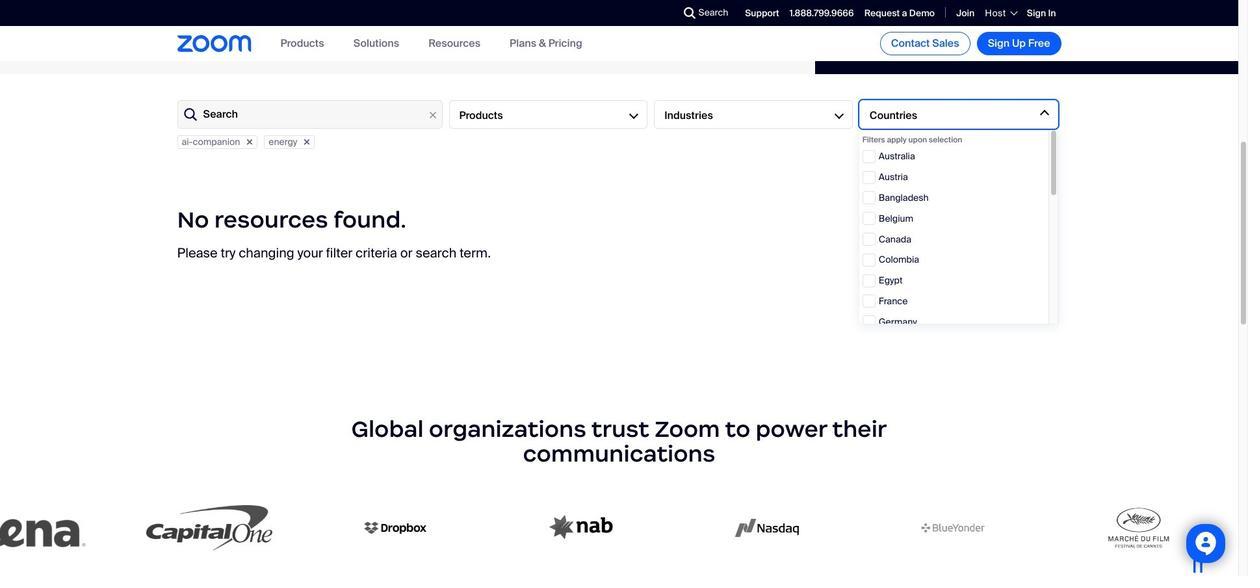 Task type: describe. For each thing, give the bounding box(es) containing it.
nasdaq logo image
[[680, 505, 840, 551]]

clear search image
[[426, 108, 440, 122]]

blue yonder logo image
[[866, 505, 1026, 551]]

ciena logo image
[[0, 505, 96, 551]]

drop box logo image
[[308, 505, 468, 551]]



Task type: vqa. For each thing, say whether or not it's contained in the screenshot.
Ciena Logo
yes



Task type: locate. For each thing, give the bounding box(es) containing it.
zoom logo image
[[177, 35, 251, 52]]

search image
[[684, 7, 695, 19], [684, 7, 695, 19]]

capital one logo image
[[122, 505, 282, 551]]

nab logo image
[[494, 505, 654, 551]]

accessibility text for the logo slide component element
[[0, 391, 1248, 576]]

None search field
[[636, 3, 687, 23]]

None text field
[[177, 100, 442, 129]]



